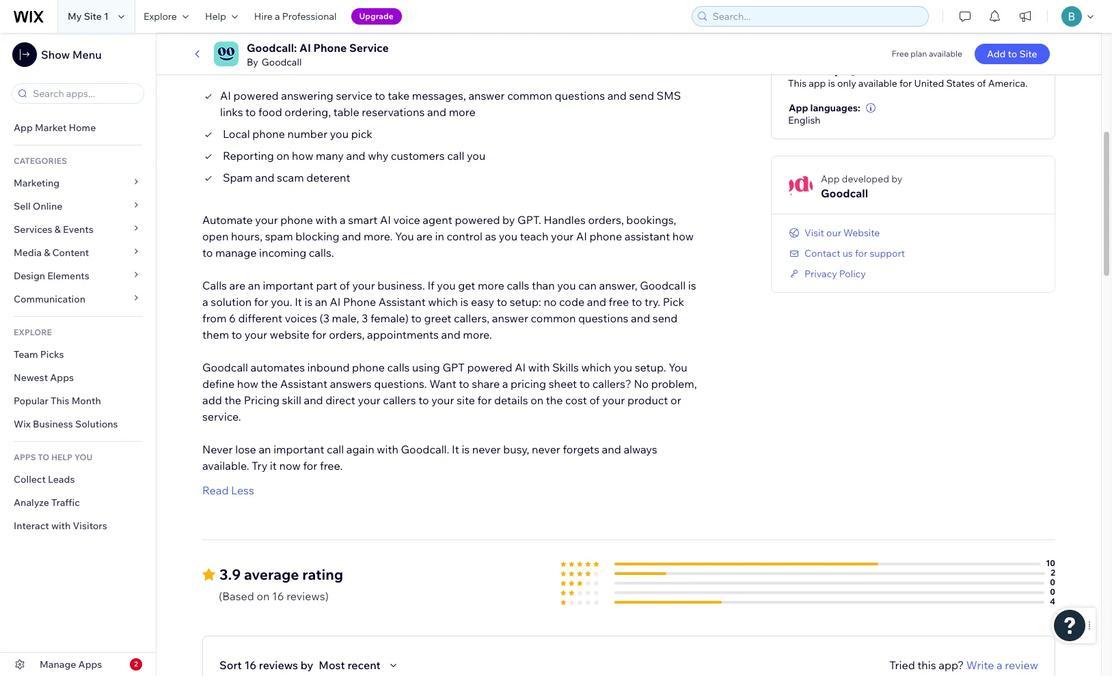 Task type: vqa. For each thing, say whether or not it's contained in the screenshot.
Order inside button
no



Task type: describe. For each thing, give the bounding box(es) containing it.
free plan available
[[892, 49, 963, 59]]

reviews)
[[287, 590, 329, 604]]

deterent
[[307, 171, 351, 184]]

sms
[[657, 89, 681, 102]]

you up callers?
[[614, 361, 633, 374]]

team
[[14, 349, 38, 361]]

to right easy
[[497, 295, 507, 309]]

ai left voice
[[380, 213, 391, 227]]

popular this month
[[14, 395, 101, 408]]

goodcall up the define
[[202, 361, 248, 374]]

1 vertical spatial are
[[229, 279, 246, 292]]

and down messages,
[[427, 105, 447, 119]]

phone for by
[[314, 41, 347, 55]]

goodcall inside goodcall: ai phone service by goodcall
[[262, 56, 302, 68]]

design elements link
[[0, 265, 156, 288]]

to inside the add to site button
[[1008, 48, 1018, 60]]

hire
[[254, 10, 273, 23]]

goodcall: for goodcall: ai phone service  overview
[[202, 52, 268, 70]]

always
[[624, 443, 657, 457]]

month
[[72, 395, 101, 408]]

a left smart
[[340, 213, 346, 227]]

for right us
[[855, 247, 868, 260]]

services & events link
[[0, 218, 156, 241]]

media & content link
[[0, 241, 156, 265]]

apps
[[14, 453, 36, 463]]

6
[[229, 312, 236, 325]]

reviews
[[259, 659, 298, 673]]

2 vertical spatial powered
[[467, 361, 513, 374]]

ai up pricing
[[515, 361, 526, 374]]

your down different
[[245, 328, 267, 342]]

0 vertical spatial an
[[248, 279, 260, 292]]

a up from
[[202, 295, 208, 309]]

ai inside goodcall: ai phone service by goodcall
[[299, 41, 311, 55]]

1 vertical spatial available
[[859, 77, 898, 89]]

as
[[485, 229, 497, 243]]

sort
[[219, 659, 242, 673]]

food
[[259, 105, 282, 119]]

for right now
[[303, 459, 318, 473]]

you up code
[[557, 279, 576, 292]]

0 horizontal spatial by
[[301, 659, 313, 673]]

ai down handles
[[576, 229, 587, 243]]

and down smart
[[342, 229, 361, 243]]

by
[[247, 56, 258, 68]]

0 vertical spatial assistant
[[379, 295, 426, 309]]

phone left assistant
[[590, 229, 622, 243]]

this
[[918, 659, 937, 673]]

to right links
[[246, 105, 256, 119]]

service for goodcall: ai phone service  overview
[[337, 52, 389, 70]]

analyze traffic link
[[0, 492, 156, 515]]

app market home link
[[0, 116, 156, 139]]

to right 'callers'
[[419, 394, 429, 407]]

phone down food
[[252, 127, 285, 141]]

1 horizontal spatial 2
[[1051, 568, 1056, 578]]

questions inside ai powered answering service to take messages, answer common questions and send sms links to food ordering, table reservations and more
[[555, 89, 605, 102]]

free
[[609, 295, 629, 309]]

2 vertical spatial an
[[259, 443, 271, 457]]

common inside automate your phone with a smart ai voice agent powered by gpt. handles orders, bookings, open hours, spam blocking and more.   you are in control as you teach your ai phone assistant how to manage incoming calls. calls are an important part of your business.  if you get more calls than you can answer, goodcall is a solution for you.  it is an ai phone assistant which is easy to setup: no code and free to try.   pick from 6 different voices (3 male, 3 female) to greet callers, answer common questions and send them to your website for orders, appointments and more. goodcall automates inbound phone calls using gpt powered ai with skills which you setup.  you define how the assistant answers questions.  want to share a pricing sheet to callers?  no problem, add the pricing skill and direct your callers to your site for details on the cost of your product or service. never lose an important call again with goodcall.  it is never busy, never forgets and always available.  try it now for free.
[[531, 312, 576, 325]]

ordering,
[[285, 105, 331, 119]]

calls.
[[309, 246, 334, 260]]

answer,
[[599, 279, 638, 292]]

apps for manage apps
[[78, 659, 102, 671]]

and left "why"
[[346, 149, 366, 162]]

phone for overview
[[290, 52, 334, 70]]

on for reviews)
[[257, 590, 270, 604]]

app
[[809, 77, 826, 89]]

again
[[347, 443, 374, 457]]

1 vertical spatial powered
[[455, 213, 500, 227]]

to up site
[[459, 377, 470, 391]]

questions inside automate your phone with a smart ai voice agent powered by gpt. handles orders, bookings, open hours, spam blocking and more.   you are in control as you teach your ai phone assistant how to manage incoming calls. calls are an important part of your business.  if you get more calls than you can answer, goodcall is a solution for you.  it is an ai phone assistant which is easy to setup: no code and free to try.   pick from 6 different voices (3 male, 3 female) to greet callers, answer common questions and send them to your website for orders, appointments and more. goodcall automates inbound phone calls using gpt powered ai with skills which you setup.  you define how the assistant answers questions.  want to share a pricing sheet to callers?  no problem, add the pricing skill and direct your callers to your site for details on the cost of your product or service. never lose an important call again with goodcall.  it is never busy, never forgets and always available.  try it now for free.
[[578, 312, 629, 325]]

wix
[[14, 418, 31, 431]]

problem,
[[651, 377, 697, 391]]

a inside "link"
[[275, 10, 280, 23]]

setup.
[[635, 361, 666, 374]]

collect
[[14, 474, 46, 486]]

this inside "popular this month" link
[[51, 395, 69, 408]]

most recent button
[[319, 658, 401, 674]]

define
[[202, 377, 235, 391]]

app for app languages:
[[789, 102, 809, 114]]

business.
[[378, 279, 425, 292]]

1 vertical spatial calls
[[387, 361, 410, 374]]

manage apps
[[40, 659, 102, 671]]

service for goodcall: ai phone service by goodcall
[[349, 41, 389, 55]]

now
[[279, 459, 301, 473]]

apps for newest apps
[[50, 372, 74, 384]]

and down greet
[[441, 328, 461, 342]]

scam
[[277, 171, 304, 184]]

if
[[428, 279, 435, 292]]

app for app market home
[[14, 122, 33, 134]]

online
[[33, 200, 62, 213]]

phone up spam
[[281, 213, 313, 227]]

your up spam
[[255, 213, 278, 227]]

us
[[843, 247, 853, 260]]

common inside ai powered answering service to take messages, answer common questions and send sms links to food ordering, table reservations and more
[[507, 89, 552, 102]]

upgrade
[[359, 11, 394, 21]]

write
[[967, 659, 995, 673]]

design elements
[[14, 270, 89, 282]]

review
[[1005, 659, 1039, 673]]

send inside automate your phone with a smart ai voice agent powered by gpt. handles orders, bookings, open hours, spam blocking and more.   you are in control as you teach your ai phone assistant how to manage incoming calls. calls are an important part of your business.  if you get more calls than you can answer, goodcall is a solution for you.  it is an ai phone assistant which is easy to setup: no code and free to try.   pick from 6 different voices (3 male, 3 female) to greet callers, answer common questions and send them to your website for orders, appointments and more. goodcall automates inbound phone calls using gpt powered ai with skills which you setup.  you define how the assistant answers questions.  want to share a pricing sheet to callers?  no problem, add the pricing skill and direct your callers to your site for details on the cost of your product or service. never lose an important call again with goodcall.  it is never busy, never forgets and always available.  try it now for free.
[[653, 312, 678, 325]]

no
[[634, 377, 649, 391]]

hours,
[[231, 229, 263, 243]]

or
[[671, 394, 681, 407]]

0 horizontal spatial 16
[[244, 659, 256, 673]]

app for app developed by goodcall
[[821, 173, 840, 185]]

add to site button
[[975, 44, 1050, 64]]

you left pick
[[330, 127, 349, 141]]

explore
[[144, 10, 177, 23]]

your up 3
[[352, 279, 375, 292]]

and down try.
[[631, 312, 650, 325]]

inbound
[[307, 361, 350, 374]]

design
[[14, 270, 45, 282]]

and down can
[[587, 295, 606, 309]]

from
[[202, 312, 227, 325]]

call inside automate your phone with a smart ai voice agent powered by gpt. handles orders, bookings, open hours, spam blocking and more.   you are in control as you teach your ai phone assistant how to manage incoming calls. calls are an important part of your business.  if you get more calls than you can answer, goodcall is a solution for you.  it is an ai phone assistant which is easy to setup: no code and free to try.   pick from 6 different voices (3 male, 3 female) to greet callers, answer common questions and send them to your website for orders, appointments and more. goodcall automates inbound phone calls using gpt powered ai with skills which you setup.  you define how the assistant answers questions.  want to share a pricing sheet to callers?  no problem, add the pricing skill and direct your callers to your site for details on the cost of your product or service. never lose an important call again with goodcall.  it is never busy, never forgets and always available.  try it now for free.
[[327, 443, 344, 457]]

2 horizontal spatial how
[[673, 229, 694, 243]]

goodcall: ai phone service  overview
[[202, 52, 454, 70]]

content
[[52, 247, 89, 259]]

goodcall up try.
[[640, 279, 686, 292]]

& for content
[[44, 247, 50, 259]]

number
[[288, 127, 328, 141]]

0 horizontal spatial orders,
[[329, 328, 365, 342]]

policy
[[840, 268, 866, 280]]

available.
[[202, 459, 249, 473]]

them
[[202, 328, 229, 342]]

popular
[[14, 395, 48, 408]]

solutions
[[75, 418, 118, 431]]

a right write
[[997, 659, 1003, 673]]

try
[[252, 459, 268, 473]]

with up blocking
[[316, 213, 337, 227]]

1 horizontal spatial available
[[929, 49, 963, 59]]

write a review button
[[967, 658, 1039, 674]]

1 vertical spatial more.
[[463, 328, 492, 342]]

Search... field
[[709, 7, 924, 26]]

1 0 from the top
[[1050, 578, 1056, 588]]

reporting on how many and why customers call you
[[223, 149, 486, 162]]

automate
[[202, 213, 253, 227]]

3.9
[[219, 566, 241, 584]]

callers,
[[454, 312, 490, 325]]

and left 'sms'
[[608, 89, 627, 102]]

(3
[[320, 312, 330, 325]]

for left united
[[900, 77, 912, 89]]

you right 'as'
[[499, 229, 518, 243]]

to down 6
[[232, 328, 242, 342]]

wix business solutions
[[14, 418, 118, 431]]

collect leads
[[14, 474, 75, 486]]

by inside app developed by goodcall
[[892, 173, 903, 185]]

media
[[14, 247, 42, 259]]

it
[[270, 459, 277, 473]]

english
[[788, 114, 821, 126]]

goodcall: ai phone service by goodcall
[[247, 41, 389, 68]]

hire a professional link
[[246, 0, 345, 33]]

add to site
[[987, 48, 1038, 60]]

using
[[412, 361, 440, 374]]

by inside automate your phone with a smart ai voice agent powered by gpt. handles orders, bookings, open hours, spam blocking and more.   you are in control as you teach your ai phone assistant how to manage incoming calls. calls are an important part of your business.  if you get more calls than you can answer, goodcall is a solution for you.  it is an ai phone assistant which is easy to setup: no code and free to try.   pick from 6 different voices (3 male, 3 female) to greet callers, answer common questions and send them to your website for orders, appointments and more. goodcall automates inbound phone calls using gpt powered ai with skills which you setup.  you define how the assistant answers questions.  want to share a pricing sheet to callers?  no problem, add the pricing skill and direct your callers to your site for details on the cost of your product or service. never lose an important call again with goodcall.  it is never busy, never forgets and always available.  try it now for free.
[[503, 213, 515, 227]]

local
[[223, 127, 250, 141]]

no
[[544, 295, 557, 309]]

newest
[[14, 372, 48, 384]]

analyze
[[14, 497, 49, 509]]

website
[[844, 227, 880, 239]]

for down "share"
[[478, 394, 492, 407]]

solution
[[211, 295, 252, 309]]

interact with visitors
[[14, 520, 107, 533]]

pick
[[351, 127, 373, 141]]

bookings,
[[627, 213, 677, 227]]



Task type: locate. For each thing, give the bounding box(es) containing it.
and left scam
[[255, 171, 275, 184]]

which
[[428, 295, 458, 309], [582, 361, 611, 374]]

a right hire
[[275, 10, 280, 23]]

pricing
[[511, 377, 546, 391]]

calls up questions.
[[387, 361, 410, 374]]

your down callers?
[[602, 394, 625, 407]]

0 vertical spatial calls
[[507, 279, 530, 292]]

apps to help you
[[14, 453, 92, 463]]

apps up 'popular this month'
[[50, 372, 74, 384]]

phone inside automate your phone with a smart ai voice agent powered by gpt. handles orders, bookings, open hours, spam blocking and more.   you are in control as you teach your ai phone assistant how to manage incoming calls. calls are an important part of your business.  if you get more calls than you can answer, goodcall is a solution for you.  it is an ai phone assistant which is easy to setup: no code and free to try.   pick from 6 different voices (3 male, 3 female) to greet callers, answer common questions and send them to your website for orders, appointments and more. goodcall automates inbound phone calls using gpt powered ai with skills which you setup.  you define how the assistant answers questions.  want to share a pricing sheet to callers?  no problem, add the pricing skill and direct your callers to your site for details on the cost of your product or service. never lose an important call again with goodcall.  it is never busy, never forgets and always available.  try it now for free.
[[343, 295, 376, 309]]

app left market
[[14, 122, 33, 134]]

website
[[270, 328, 310, 342]]

to left try.
[[632, 295, 642, 309]]

2 vertical spatial of
[[590, 394, 600, 407]]

apps right manage
[[78, 659, 102, 671]]

smart
[[348, 213, 378, 227]]

code
[[559, 295, 585, 309]]

1 vertical spatial by
[[503, 213, 515, 227]]

site inside button
[[1020, 48, 1038, 60]]

2 vertical spatial app
[[821, 173, 840, 185]]

powered up "share"
[[467, 361, 513, 374]]

1 horizontal spatial orders,
[[588, 213, 624, 227]]

with inside "link"
[[51, 520, 71, 533]]

2 inside sidebar element
[[134, 661, 138, 669]]

powered inside ai powered answering service to take messages, answer common questions and send sms links to food ordering, table reservations and more
[[234, 89, 279, 102]]

categories
[[14, 156, 67, 166]]

by left "most"
[[301, 659, 313, 673]]

marketing link
[[0, 172, 156, 195]]

available right plan on the right of the page
[[929, 49, 963, 59]]

incoming
[[259, 246, 306, 260]]

powered up food
[[234, 89, 279, 102]]

0 horizontal spatial which
[[428, 295, 458, 309]]

never right busy,
[[532, 443, 561, 457]]

you down ai powered answering service to take messages, answer common questions and send sms links to food ordering, table reservations and more at top
[[467, 149, 486, 162]]

with right again
[[377, 443, 399, 457]]

0 vertical spatial call
[[447, 149, 465, 162]]

of right cost
[[590, 394, 600, 407]]

1 vertical spatial of
[[340, 279, 350, 292]]

2 0 from the top
[[1050, 587, 1056, 597]]

orders,
[[588, 213, 624, 227], [329, 328, 365, 342]]

1 vertical spatial answer
[[492, 312, 529, 325]]

0 horizontal spatial it
[[295, 295, 302, 309]]

1 horizontal spatial are
[[417, 229, 433, 243]]

never
[[202, 443, 233, 457]]

service inside goodcall: ai phone service by goodcall
[[349, 41, 389, 55]]

united
[[915, 77, 944, 89]]

1 vertical spatial apps
[[78, 659, 102, 671]]

spam
[[265, 229, 293, 243]]

more down messages,
[[449, 105, 476, 119]]

to left take
[[375, 89, 385, 102]]

0 vertical spatial you
[[395, 229, 414, 243]]

1 vertical spatial &
[[44, 247, 50, 259]]

home
[[69, 122, 96, 134]]

& right media
[[44, 247, 50, 259]]

assistant up skill on the left of page
[[280, 377, 328, 391]]

0 vertical spatial apps
[[50, 372, 74, 384]]

of right part
[[340, 279, 350, 292]]

2 vertical spatial on
[[257, 590, 270, 604]]

teach
[[520, 229, 549, 243]]

callers
[[383, 394, 416, 407]]

1 vertical spatial 16
[[244, 659, 256, 673]]

your down handles
[[551, 229, 574, 243]]

this up wix business solutions on the left of the page
[[51, 395, 69, 408]]

1 vertical spatial assistant
[[280, 377, 328, 391]]

0 vertical spatial by
[[892, 173, 903, 185]]

product
[[628, 394, 668, 407]]

by left gpt. on the top of page
[[503, 213, 515, 227]]

10
[[1046, 558, 1056, 569]]

ai down part
[[330, 295, 341, 309]]

plan
[[911, 49, 927, 59]]

on down average
[[257, 590, 270, 604]]

average
[[244, 566, 299, 584]]

1 vertical spatial an
[[315, 295, 328, 309]]

answer down setup:
[[492, 312, 529, 325]]

1 horizontal spatial more.
[[463, 328, 492, 342]]

open
[[202, 229, 229, 243]]

call right customers
[[447, 149, 465, 162]]

sell online
[[14, 200, 62, 213]]

send inside ai powered answering service to take messages, answer common questions and send sms links to food ordering, table reservations and more
[[629, 89, 654, 102]]

2
[[1051, 568, 1056, 578], [134, 661, 138, 669]]

0 vertical spatial orders,
[[588, 213, 624, 227]]

0 vertical spatial site
[[84, 10, 102, 23]]

service
[[349, 41, 389, 55], [337, 52, 389, 70]]

0 horizontal spatial apps
[[50, 372, 74, 384]]

2 horizontal spatial app
[[821, 173, 840, 185]]

the up the pricing
[[261, 377, 278, 391]]

2 vertical spatial how
[[237, 377, 259, 391]]

with up pricing
[[528, 361, 550, 374]]

1 horizontal spatial on
[[277, 149, 290, 162]]

your down want
[[432, 394, 454, 407]]

languages:
[[811, 102, 861, 114]]

more up easy
[[478, 279, 505, 292]]

assistant
[[625, 229, 670, 243]]

visit our website link
[[788, 227, 880, 239]]

1 horizontal spatial you
[[669, 361, 688, 374]]

answering
[[281, 89, 334, 102]]

elements
[[47, 270, 89, 282]]

orders, down male,
[[329, 328, 365, 342]]

1 horizontal spatial this
[[788, 77, 807, 89]]

2 vertical spatial by
[[301, 659, 313, 673]]

1 horizontal spatial how
[[292, 149, 313, 162]]

upgrade button
[[351, 8, 402, 25]]

which up callers?
[[582, 361, 611, 374]]

rating
[[302, 566, 343, 584]]

16 down 3.9 average rating
[[272, 590, 284, 604]]

2 horizontal spatial the
[[546, 394, 563, 407]]

this left the app
[[788, 77, 807, 89]]

to up appointments
[[411, 312, 422, 325]]

Search apps... field
[[29, 84, 139, 103]]

site right add
[[1020, 48, 1038, 60]]

add
[[987, 48, 1006, 60]]

goodcall.
[[401, 443, 450, 457]]

questions
[[555, 89, 605, 102], [578, 312, 629, 325]]

developed by goodcall image
[[788, 175, 813, 199]]

1 vertical spatial questions
[[578, 312, 629, 325]]

1 vertical spatial which
[[582, 361, 611, 374]]

on
[[277, 149, 290, 162], [531, 394, 544, 407], [257, 590, 270, 604]]

0 vertical spatial on
[[277, 149, 290, 162]]

my site 1
[[68, 10, 109, 23]]

to down open at the top of page
[[202, 246, 213, 260]]

1 vertical spatial send
[[653, 312, 678, 325]]

3
[[362, 312, 368, 325]]

goodcall down developed
[[821, 186, 868, 200]]

show
[[41, 48, 70, 62]]

support
[[870, 247, 905, 260]]

which up greet
[[428, 295, 458, 309]]

important up now
[[274, 443, 324, 457]]

team picks link
[[0, 343, 156, 367]]

0 horizontal spatial call
[[327, 443, 344, 457]]

& for events
[[54, 224, 61, 236]]

sidebar element
[[0, 33, 157, 677]]

most
[[319, 659, 345, 673]]

app inside app market home link
[[14, 122, 33, 134]]

read less button
[[202, 482, 254, 499]]

sort 16 reviews by
[[219, 659, 313, 673]]

the up service.
[[225, 394, 241, 407]]

16
[[272, 590, 284, 604], [244, 659, 256, 673]]

more. down callers,
[[463, 328, 492, 342]]

male,
[[332, 312, 359, 325]]

more inside ai powered answering service to take messages, answer common questions and send sms links to food ordering, table reservations and more
[[449, 105, 476, 119]]

ai up links
[[220, 89, 231, 102]]

goodcall: for goodcall: ai phone service by goodcall
[[247, 41, 297, 55]]

0 horizontal spatial more
[[449, 105, 476, 119]]

0 vertical spatial app
[[789, 102, 809, 114]]

1 vertical spatial 2
[[134, 661, 138, 669]]

1 horizontal spatial never
[[532, 443, 561, 457]]

with down traffic
[[51, 520, 71, 533]]

answer inside ai powered answering service to take messages, answer common questions and send sms links to food ordering, table reservations and more
[[469, 89, 505, 102]]

1 never from the left
[[472, 443, 501, 457]]

goodcall: down help button
[[202, 52, 268, 70]]

1 horizontal spatial it
[[452, 443, 459, 457]]

more. down smart
[[364, 229, 393, 243]]

to up cost
[[580, 377, 590, 391]]

2 horizontal spatial on
[[531, 394, 544, 407]]

0 horizontal spatial &
[[44, 247, 50, 259]]

important up you.
[[263, 279, 314, 292]]

want
[[430, 377, 457, 391]]

it up the "voices" at the top left
[[295, 295, 302, 309]]

traffic
[[51, 497, 80, 509]]

1 horizontal spatial site
[[1020, 48, 1038, 60]]

1 horizontal spatial more
[[478, 279, 505, 292]]

automate your phone with a smart ai voice agent powered by gpt. handles orders, bookings, open hours, spam blocking and more.   you are in control as you teach your ai phone assistant how to manage incoming calls. calls are an important part of your business.  if you get more calls than you can answer, goodcall is a solution for you.  it is an ai phone assistant which is easy to setup: no code and free to try.   pick from 6 different voices (3 male, 3 female) to greet callers, answer common questions and send them to your website for orders, appointments and more. goodcall automates inbound phone calls using gpt powered ai with skills which you setup.  you define how the assistant answers questions.  want to share a pricing sheet to callers?  no problem, add the pricing skill and direct your callers to your site for details on the cost of your product or service. never lose an important call again with goodcall.  it is never busy, never forgets and always available.  try it now for free.
[[202, 213, 697, 473]]

0 vertical spatial send
[[629, 89, 654, 102]]

0 horizontal spatial calls
[[387, 361, 410, 374]]

manage
[[40, 659, 76, 671]]

common
[[507, 89, 552, 102], [531, 312, 576, 325]]

tried
[[890, 659, 915, 673]]

the down sheet at bottom
[[546, 394, 563, 407]]

callers?
[[593, 377, 632, 391]]

0 vertical spatial how
[[292, 149, 313, 162]]

2 up 4
[[1051, 568, 1056, 578]]

0 horizontal spatial the
[[225, 394, 241, 407]]

1 vertical spatial site
[[1020, 48, 1038, 60]]

0 vertical spatial important
[[263, 279, 314, 292]]

1 vertical spatial common
[[531, 312, 576, 325]]

on inside automate your phone with a smart ai voice agent powered by gpt. handles orders, bookings, open hours, spam blocking and more.   you are in control as you teach your ai phone assistant how to manage incoming calls. calls are an important part of your business.  if you get more calls than you can answer, goodcall is a solution for you.  it is an ai phone assistant which is easy to setup: no code and free to try.   pick from 6 different voices (3 male, 3 female) to greet callers, answer common questions and send them to your website for orders, appointments and more. goodcall automates inbound phone calls using gpt powered ai with skills which you setup.  you define how the assistant answers questions.  want to share a pricing sheet to callers?  no problem, add the pricing skill and direct your callers to your site for details on the cost of your product or service. never lose an important call again with goodcall.  it is never busy, never forgets and always available.  try it now for free.
[[531, 394, 544, 407]]

take
[[388, 89, 410, 102]]

for down (3
[[312, 328, 327, 342]]

an up (3
[[315, 295, 328, 309]]

0 horizontal spatial site
[[84, 10, 102, 23]]

0 vertical spatial which
[[428, 295, 458, 309]]

1 horizontal spatial &
[[54, 224, 61, 236]]

and right skill on the left of page
[[304, 394, 323, 407]]

app market home
[[14, 122, 96, 134]]

phone inside goodcall: ai phone service by goodcall
[[314, 41, 347, 55]]

2 never from the left
[[532, 443, 561, 457]]

automates
[[251, 361, 305, 374]]

1 vertical spatial how
[[673, 229, 694, 243]]

to right add
[[1008, 48, 1018, 60]]

this
[[788, 77, 807, 89], [51, 395, 69, 408]]

goodcall: ai phone service  logo image
[[214, 42, 239, 66]]

calls up setup:
[[507, 279, 530, 292]]

0 horizontal spatial are
[[229, 279, 246, 292]]

a up details
[[502, 377, 508, 391]]

orders, right handles
[[588, 213, 624, 227]]

calls
[[507, 279, 530, 292], [387, 361, 410, 374]]

free.
[[320, 459, 343, 473]]

0 vertical spatial 2
[[1051, 568, 1056, 578]]

app inside app developed by goodcall
[[821, 173, 840, 185]]

why
[[368, 149, 389, 162]]

0 vertical spatial this
[[788, 77, 807, 89]]

2 horizontal spatial by
[[892, 173, 903, 185]]

goodcall: inside goodcall: ai phone service by goodcall
[[247, 41, 297, 55]]

local phone number you pick
[[223, 127, 373, 141]]

popular this month link
[[0, 390, 156, 413]]

0 vertical spatial available
[[929, 49, 963, 59]]

can
[[579, 279, 597, 292]]

0 horizontal spatial more.
[[364, 229, 393, 243]]

1 horizontal spatial of
[[590, 394, 600, 407]]

send left 'sms'
[[629, 89, 654, 102]]

0 vertical spatial are
[[417, 229, 433, 243]]

0 vertical spatial 16
[[272, 590, 284, 604]]

by right developed
[[892, 173, 903, 185]]

& left events
[[54, 224, 61, 236]]

service up 'service'
[[337, 52, 389, 70]]

overview
[[392, 52, 454, 70]]

0 vertical spatial answer
[[469, 89, 505, 102]]

goodcall
[[262, 56, 302, 68], [821, 186, 868, 200], [640, 279, 686, 292], [202, 361, 248, 374]]

ai inside ai powered answering service to take messages, answer common questions and send sms links to food ordering, table reservations and more
[[220, 89, 231, 102]]

1 horizontal spatial call
[[447, 149, 465, 162]]

powered up control
[[455, 213, 500, 227]]

on up spam and scam deterent
[[277, 149, 290, 162]]

handles
[[544, 213, 586, 227]]

1 vertical spatial call
[[327, 443, 344, 457]]

less
[[231, 484, 254, 498]]

and left always
[[602, 443, 621, 457]]

ai right by
[[271, 52, 287, 70]]

forgets
[[563, 443, 600, 457]]

goodcall inside app developed by goodcall
[[821, 186, 868, 200]]

and
[[608, 89, 627, 102], [427, 105, 447, 119], [346, 149, 366, 162], [255, 171, 275, 184], [342, 229, 361, 243], [587, 295, 606, 309], [631, 312, 650, 325], [441, 328, 461, 342], [304, 394, 323, 407], [602, 443, 621, 457]]

an up solution
[[248, 279, 260, 292]]

voice
[[393, 213, 420, 227]]

your down answers
[[358, 394, 381, 407]]

0 vertical spatial common
[[507, 89, 552, 102]]

1 vertical spatial this
[[51, 395, 69, 408]]

gpt.
[[518, 213, 542, 227]]

4
[[1050, 597, 1056, 607]]

1 horizontal spatial assistant
[[379, 295, 426, 309]]

0 vertical spatial questions
[[555, 89, 605, 102]]

on for many
[[277, 149, 290, 162]]

1
[[104, 10, 109, 23]]

0 vertical spatial more
[[449, 105, 476, 119]]

2 horizontal spatial of
[[977, 77, 986, 89]]

contact us for support
[[805, 247, 905, 260]]

phone up the answering
[[290, 52, 334, 70]]

manage
[[215, 246, 257, 260]]

blocking
[[296, 229, 340, 243]]

1 horizontal spatial apps
[[78, 659, 102, 671]]

phone down professional
[[314, 41, 347, 55]]

read
[[202, 484, 229, 498]]

3.9 average rating
[[219, 566, 343, 584]]

phone up 3
[[343, 295, 376, 309]]

0 vertical spatial it
[[295, 295, 302, 309]]

0 horizontal spatial you
[[395, 229, 414, 243]]

0 vertical spatial of
[[977, 77, 986, 89]]

0 vertical spatial powered
[[234, 89, 279, 102]]

1 vertical spatial you
[[669, 361, 688, 374]]

phone up answers
[[352, 361, 385, 374]]

1 vertical spatial more
[[478, 279, 505, 292]]

answer inside automate your phone with a smart ai voice agent powered by gpt. handles orders, bookings, open hours, spam blocking and more.   you are in control as you teach your ai phone assistant how to manage incoming calls. calls are an important part of your business.  if you get more calls than you can answer, goodcall is a solution for you.  it is an ai phone assistant which is easy to setup: no code and free to try.   pick from 6 different voices (3 male, 3 female) to greet callers, answer common questions and send them to your website for orders, appointments and more. goodcall automates inbound phone calls using gpt powered ai with skills which you setup.  you define how the assistant answers questions.  want to share a pricing sheet to callers?  no problem, add the pricing skill and direct your callers to your site for details on the cost of your product or service. never lose an important call again with goodcall.  it is never busy, never forgets and always available.  try it now for free.
[[492, 312, 529, 325]]

(based
[[219, 590, 254, 604]]

0 horizontal spatial of
[[340, 279, 350, 292]]

0 horizontal spatial app
[[14, 122, 33, 134]]

for up different
[[254, 295, 269, 309]]

1 vertical spatial important
[[274, 443, 324, 457]]

professional
[[282, 10, 337, 23]]

more inside automate your phone with a smart ai voice agent powered by gpt. handles orders, bookings, open hours, spam blocking and more.   you are in control as you teach your ai phone assistant how to manage incoming calls. calls are an important part of your business.  if you get more calls than you can answer, goodcall is a solution for you.  it is an ai phone assistant which is easy to setup: no code and free to try.   pick from 6 different voices (3 male, 3 female) to greet callers, answer common questions and send them to your website for orders, appointments and more. goodcall automates inbound phone calls using gpt powered ai with skills which you setup.  you define how the assistant answers questions.  want to share a pricing sheet to callers?  no problem, add the pricing skill and direct your callers to your site for details on the cost of your product or service. never lose an important call again with goodcall.  it is never busy, never forgets and always available.  try it now for free.
[[478, 279, 505, 292]]

1 horizontal spatial the
[[261, 377, 278, 391]]

2 right manage apps
[[134, 661, 138, 669]]

you right if
[[437, 279, 456, 292]]

spam
[[223, 171, 253, 184]]

0 up 4
[[1050, 578, 1056, 588]]

are up solution
[[229, 279, 246, 292]]

links
[[220, 105, 243, 119]]

1 vertical spatial orders,
[[329, 328, 365, 342]]

skills
[[552, 361, 579, 374]]

1 horizontal spatial 16
[[272, 590, 284, 604]]

answer right messages,
[[469, 89, 505, 102]]

1 vertical spatial it
[[452, 443, 459, 457]]

0 vertical spatial more.
[[364, 229, 393, 243]]

phone
[[314, 41, 347, 55], [290, 52, 334, 70], [343, 295, 376, 309]]



